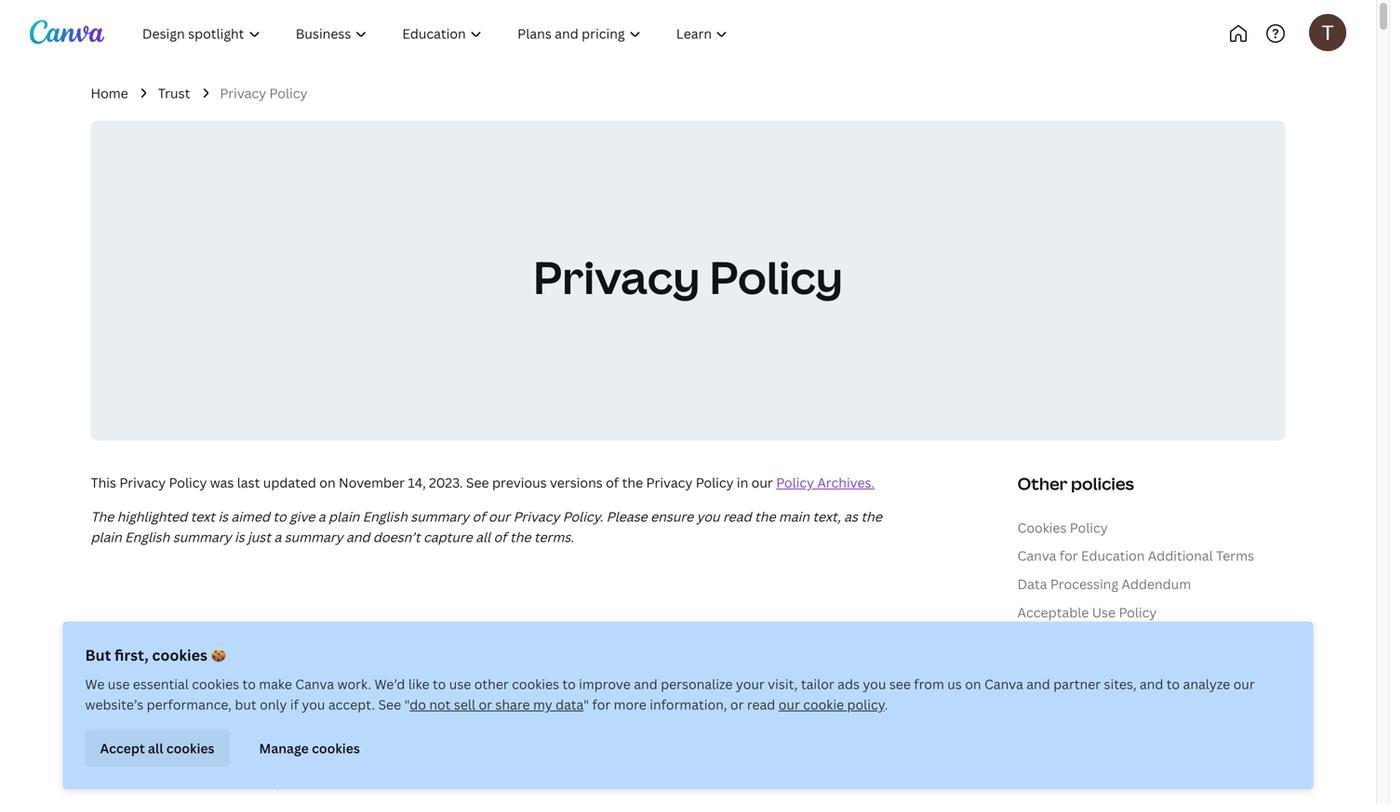 Task type: describe. For each thing, give the bounding box(es) containing it.
1 vertical spatial a
[[274, 529, 281, 546]]

2 vertical spatial .
[[339, 773, 343, 791]]

our left policy archives. at bottom right
[[752, 474, 773, 491]]

doesn't
[[373, 529, 420, 546]]

policy.
[[563, 508, 604, 525]]

was
[[210, 474, 234, 491]]

and inside the highlighted text is aimed to give a plain english summary of our privacy policy. please ensure you read the main text, as the plain english summary is just a summary and doesn't capture all of the terms.
[[346, 529, 370, 546]]

(the
[[802, 690, 827, 707]]

canva right us
[[985, 675, 1024, 693]]

our down collection at the left of the page
[[309, 731, 330, 749]]

we use essential cookies to make canva work. we'd like to use other cookies to improve and personalize your visit, tailor ads you see from us on canva and partner sites, and to analyze our website's performance, but only if you accept. see "
[[85, 675, 1256, 714]]

0 vertical spatial .
[[885, 696, 889, 714]]

developer
[[232, 773, 298, 791]]

do inside . if you do not want your information processed in accordance with this privacy policy in general or any part of it, you should not use our service. this policy applies to all users of the service, including, but not limited to users of our
[[459, 731, 476, 749]]

to right limited
[[138, 773, 151, 791]]

if
[[290, 696, 299, 714]]

manage
[[259, 739, 309, 757]]

1 vertical spatial terms
[[333, 731, 371, 749]]

explains
[[774, 669, 826, 686]]

website's
[[85, 696, 144, 714]]

0 horizontal spatial this
[[91, 474, 116, 491]]

main
[[779, 508, 810, 525]]

collect,
[[193, 690, 240, 707]]

sites,
[[1105, 675, 1137, 693]]

portal
[[301, 773, 339, 791]]

previous
[[492, 474, 547, 491]]

data
[[1018, 575, 1048, 593]]

all inside the highlighted text is aimed to give a plain english summary of our privacy policy. please ensure you read the main text, as the plain english summary is just a summary and doesn't capture all of the terms.
[[476, 529, 491, 546]]

information inside . if you do not want your information processed in accordance with this privacy policy in general or any part of it, you should not use our service. this policy applies to all users of the service, including, but not limited to users of our
[[569, 731, 643, 749]]

from
[[915, 675, 945, 693]]

your inside . if you do not want your information processed in accordance with this privacy policy in general or any part of it, you should not use our service. this policy applies to all users of the service, including, but not limited to users of our
[[537, 731, 566, 749]]

1 vertical spatial users
[[154, 773, 188, 791]]

education
[[1082, 547, 1145, 565]]

or inside . if you do not want your information processed in accordance with this privacy policy in general or any part of it, you should not use our service. this policy applies to all users of the service, including, but not limited to users of our
[[196, 752, 210, 770]]

1 horizontal spatial see
[[466, 474, 489, 491]]

information inside "welcome to canva, the online and mobile service of canva pty ltd ("canva," "we," or "us"). our privacy policy explains how canva and its affiliates collect, use, disclose, and protect information that applies to our visual communication platform (the "service"), and your choices about the collection and use of your information. capitalized terms that are not defined in this privacy policy have the meaning given to them in our"
[[406, 690, 480, 707]]

data processing addendum link
[[1018, 575, 1192, 593]]

our
[[657, 669, 680, 686]]

but
[[85, 645, 111, 665]]

this privacy policy was last updated on november 14, 2023. see previous versions of the privacy policy in our
[[91, 474, 773, 491]]

2 horizontal spatial policy
[[848, 696, 885, 714]]

about
[[201, 710, 238, 728]]

trust
[[158, 84, 190, 102]]

in up accordance
[[753, 710, 765, 728]]

home
[[91, 84, 128, 102]]

our cookie policy link
[[779, 696, 885, 714]]

you left the see
[[863, 675, 887, 693]]

"service"),
[[830, 690, 895, 707]]

policy inside . if you do not want your information processed in accordance with this privacy policy in general or any part of it, you should not use our service. this policy applies to all users of the service, including, but not limited to users of our
[[91, 752, 129, 770]]

data processing addendum
[[1018, 575, 1192, 593]]

you right if
[[302, 696, 325, 714]]

canva for education additional terms
[[1018, 547, 1255, 565]]

contributor agreement
[[1018, 681, 1165, 699]]

accept.
[[329, 696, 375, 714]]

the up collect,
[[214, 669, 235, 686]]

developer portal .
[[232, 773, 343, 791]]

the right as
[[862, 508, 883, 525]]

protect
[[356, 690, 403, 707]]

to up part
[[241, 731, 255, 749]]

visit,
[[768, 675, 798, 693]]

information.
[[431, 710, 509, 728]]

1 vertical spatial english
[[125, 529, 170, 546]]

canva up data
[[1018, 547, 1057, 565]]

capture
[[424, 529, 473, 546]]

1 vertical spatial plain
[[91, 529, 122, 546]]

cookies policy link
[[1018, 519, 1108, 537]]

2023.
[[429, 474, 463, 491]]

our down any
[[208, 773, 229, 791]]

them
[[258, 731, 291, 749]]

("canva,"
[[509, 669, 566, 686]]

affiliates
[[136, 690, 190, 707]]

welcome to canva, the online and mobile service of canva pty ltd ("canva," "we," or "us"). our privacy policy explains how canva and its affiliates collect, use, disclose, and protect information that applies to our visual communication platform (the "service"), and your choices about the collection and use of your information. capitalized terms that are not defined in this privacy policy have the meaning given to them in our
[[91, 669, 897, 749]]

canva,
[[168, 669, 211, 686]]

any
[[213, 752, 236, 770]]

to inside the highlighted text is aimed to give a plain english summary of our privacy policy. please ensure you read the main text, as the plain english summary is just a summary and doesn't capture all of the terms.
[[273, 508, 287, 525]]

service,
[[731, 752, 781, 770]]

to up data
[[563, 675, 576, 693]]

general
[[147, 752, 193, 770]]

this inside . if you do not want your information processed in accordance with this privacy policy in general or any part of it, you should not use our service. this policy applies to all users of the service, including, but not limited to users of our
[[837, 731, 860, 749]]

just
[[248, 529, 271, 546]]

1 horizontal spatial users
[[653, 752, 687, 770]]

or inside "welcome to canva, the online and mobile service of canva pty ltd ("canva," "we," or "us"). our privacy policy explains how canva and its affiliates collect, use, disclose, and protect information that applies to our visual communication platform (the "service"), and your choices about the collection and use of your information. capitalized terms that are not defined in this privacy policy have the meaning given to them in our"
[[603, 669, 617, 686]]

essential
[[133, 675, 189, 693]]

you right it,
[[301, 752, 324, 770]]

ensure
[[651, 508, 694, 525]]

🍪
[[211, 645, 226, 665]]

your up "if"
[[399, 710, 428, 728]]

ads
[[838, 675, 860, 693]]

share
[[496, 696, 530, 714]]

or down personalize
[[731, 696, 744, 714]]

service.
[[447, 752, 497, 770]]

1 horizontal spatial a
[[318, 508, 326, 525]]

and right sites, on the right of page
[[1140, 675, 1164, 693]]

what does this policy cover
[[91, 615, 396, 645]]

what
[[91, 615, 150, 645]]

the up please
[[622, 474, 643, 491]]

if
[[421, 731, 430, 749]]

not left sell
[[429, 696, 451, 714]]

to up the affiliates
[[152, 669, 165, 686]]

accept all cookies
[[100, 739, 215, 757]]

personalize
[[661, 675, 733, 693]]

policy inside . if you do not want your information processed in accordance with this privacy policy in general or any part of it, you should not use our service. this policy applies to all users of the service, including, but not limited to users of our
[[529, 752, 567, 770]]

the down use,
[[241, 710, 262, 728]]

0 vertical spatial policy
[[259, 615, 327, 645]]

this inside "welcome to canva, the online and mobile service of canva pty ltd ("canva," "we," or "us"). our privacy policy explains how canva and its affiliates collect, use, disclose, and protect information that applies to our visual communication platform (the "service"), and your choices about the collection and use of your information. capitalized terms that are not defined in this privacy policy have the meaning given to them in our"
[[768, 710, 791, 728]]

and up 'disclose,' at the bottom of the page
[[281, 669, 304, 686]]

make
[[259, 675, 292, 693]]

top level navigation element
[[127, 15, 808, 52]]

with
[[807, 731, 834, 749]]

terms.
[[534, 529, 574, 546]]

. inside . if you do not want your information processed in accordance with this privacy policy in general or any part of it, you should not use our service. this policy applies to all users of the service, including, but not limited to users of our
[[414, 731, 418, 749]]

versions
[[550, 474, 603, 491]]

our down "if"
[[423, 752, 444, 770]]

have
[[91, 731, 121, 749]]

do not sell or share my data link
[[410, 696, 584, 714]]

in down defined at bottom
[[715, 731, 727, 749]]

terms of use link
[[333, 731, 414, 749]]

1 horizontal spatial summary
[[285, 529, 343, 546]]

not down the terms of use
[[373, 752, 394, 770]]

work.
[[338, 675, 372, 693]]

to right "like"
[[433, 675, 446, 693]]

cookies inside button
[[312, 739, 360, 757]]

its
[[118, 690, 133, 707]]

our down the visit,
[[779, 696, 800, 714]]

0 vertical spatial plain
[[329, 508, 360, 525]]

canva up "service"),
[[858, 669, 897, 686]]

the highlighted text is aimed to give a plain english summary of our privacy policy. please ensure you read the main text, as the plain english summary is just a summary and doesn't capture all of the terms.
[[91, 508, 883, 546]]

1 vertical spatial read
[[747, 696, 776, 714]]

cookie
[[804, 696, 845, 714]]

in down collection at the left of the page
[[294, 731, 305, 749]]

0 vertical spatial do
[[410, 696, 426, 714]]

policy archives.
[[777, 474, 875, 491]]

more
[[614, 696, 647, 714]]

visual
[[602, 690, 639, 707]]

and up do not sell or share my data " for more information, or read our cookie policy .
[[634, 675, 658, 693]]

our inside the we use essential cookies to make canva work. we'd like to use other cookies to improve and personalize your visit, tailor ads you see from us on canva and partner sites, and to analyze our website's performance, but only if you accept. see "
[[1234, 675, 1256, 693]]

data
[[556, 696, 584, 714]]

november
[[339, 474, 405, 491]]

first,
[[115, 645, 149, 665]]

terms of use
[[333, 731, 414, 749]]

the
[[91, 508, 114, 525]]



Task type: locate. For each thing, give the bounding box(es) containing it.
0 vertical spatial terms
[[1217, 547, 1255, 565]]

1 vertical spatial but
[[848, 752, 870, 770]]

this right with
[[837, 731, 860, 749]]

in
[[737, 474, 749, 491], [753, 710, 765, 728], [294, 731, 305, 749], [715, 731, 727, 749], [132, 752, 143, 770]]

0 horizontal spatial a
[[274, 529, 281, 546]]

users down general
[[154, 773, 188, 791]]

acceptable use policy
[[1018, 604, 1157, 621]]

summary down text
[[173, 529, 231, 546]]

canva left pty
[[418, 669, 457, 686]]

policy down want
[[529, 752, 567, 770]]

"we,"
[[569, 669, 600, 686]]

use,
[[243, 690, 268, 707]]

other policies
[[1018, 472, 1135, 495]]

including,
[[784, 752, 845, 770]]

do
[[410, 696, 426, 714], [459, 731, 476, 749]]

1 vertical spatial policy
[[848, 696, 885, 714]]

but inside the we use essential cookies to make canva work. we'd like to use other cookies to improve and personalize your visit, tailor ads you see from us on canva and partner sites, and to analyze our website's performance, but only if you accept. see "
[[235, 696, 257, 714]]

0 vertical spatial english
[[363, 508, 408, 525]]

0 horizontal spatial policy
[[259, 615, 327, 645]]

information down 'terms' on the bottom left of the page
[[569, 731, 643, 749]]

this inside . if you do not want your information processed in accordance with this privacy policy in general or any part of it, you should not use our service. this policy applies to all users of the service, including, but not limited to users of our
[[500, 752, 526, 770]]

you right "if"
[[433, 731, 456, 749]]

read inside the highlighted text is aimed to give a plain english summary of our privacy policy. please ensure you read the main text, as the plain english summary is just a summary and doesn't capture all of the terms.
[[723, 508, 752, 525]]

use
[[1093, 604, 1116, 621], [391, 731, 414, 749]]

privacy inside . if you do not want your information processed in accordance with this privacy policy in general or any part of it, you should not use our service. this policy applies to all users of the service, including, but not limited to users of our
[[864, 731, 910, 749]]

english
[[363, 508, 408, 525], [125, 529, 170, 546]]

that down ltd
[[483, 690, 509, 707]]

on
[[320, 474, 336, 491], [966, 675, 982, 693]]

cookies
[[152, 645, 208, 665], [192, 675, 239, 693], [512, 675, 560, 693], [166, 739, 215, 757], [312, 739, 360, 757]]

1 vertical spatial for
[[593, 696, 611, 714]]

0 horizontal spatial privacy policy
[[220, 84, 308, 102]]

1 horizontal spatial "
[[584, 696, 589, 714]]

accordance
[[730, 731, 804, 749]]

you inside the highlighted text is aimed to give a plain english summary of our privacy policy. please ensure you read the main text, as the plain english summary is just a summary and doesn't capture all of the terms.
[[697, 508, 720, 525]]

cookies inside button
[[166, 739, 215, 757]]

0 vertical spatial is
[[218, 508, 228, 525]]

our right analyze
[[1234, 675, 1256, 693]]

2 horizontal spatial .
[[885, 696, 889, 714]]

analyze
[[1184, 675, 1231, 693]]

all inside . if you do not want your information processed in accordance with this privacy policy in general or any part of it, you should not use our service. this policy applies to all users of the service, including, but not limited to users of our
[[635, 752, 650, 770]]

use up website's
[[108, 675, 130, 693]]

to left analyze
[[1167, 675, 1181, 693]]

you right ensure
[[697, 508, 720, 525]]

" inside the we use essential cookies to make canva work. we'd like to use other cookies to improve and personalize your visit, tailor ads you see from us on canva and partner sites, and to analyze our website's performance, but only if you accept. see "
[[405, 696, 410, 714]]

0 vertical spatial this
[[91, 474, 116, 491]]

see
[[890, 675, 911, 693]]

and down work.
[[331, 710, 355, 728]]

see inside the we use essential cookies to make canva work. we'd like to use other cookies to improve and personalize your visit, tailor ads you see from us on canva and partner sites, and to analyze our website's performance, but only if you accept. see "
[[378, 696, 401, 714]]

like
[[409, 675, 430, 693]]

is left just
[[235, 529, 245, 546]]

all right the capture
[[476, 529, 491, 546]]

2 " from the left
[[584, 696, 589, 714]]

do down "like"
[[410, 696, 426, 714]]

policy
[[270, 84, 308, 102], [710, 246, 844, 307], [169, 474, 207, 491], [696, 474, 734, 491], [777, 474, 815, 491], [1070, 519, 1108, 537], [1119, 604, 1157, 621], [733, 669, 771, 686], [844, 710, 882, 728], [91, 752, 129, 770]]

policy
[[259, 615, 327, 645], [848, 696, 885, 714], [529, 752, 567, 770]]

0 vertical spatial but
[[235, 696, 257, 714]]

our inside the highlighted text is aimed to give a plain english summary of our privacy policy. please ensure you read the main text, as the plain english summary is just a summary and doesn't capture all of the terms.
[[489, 508, 510, 525]]

not inside "welcome to canva, the online and mobile service of canva pty ltd ("canva," "we," or "us"). our privacy policy explains how canva and its affiliates collect, use, disclose, and protect information that applies to our visual communication platform (the "service"), and your choices about the collection and use of your information. capitalized terms that are not defined in this privacy policy have the meaning given to them in our"
[[678, 710, 699, 728]]

1 horizontal spatial is
[[235, 529, 245, 546]]

your inside the we use essential cookies to make canva work. we'd like to use other cookies to improve and personalize your visit, tailor ads you see from us on canva and partner sites, and to analyze our website's performance, but only if you accept. see "
[[736, 675, 765, 693]]

our down "we,"
[[578, 690, 599, 707]]

1 horizontal spatial all
[[476, 529, 491, 546]]

are
[[654, 710, 674, 728]]

updated
[[263, 474, 316, 491]]

read left the main
[[723, 508, 752, 525]]

to
[[273, 508, 287, 525], [152, 669, 165, 686], [243, 675, 256, 693], [433, 675, 446, 693], [563, 675, 576, 693], [1167, 675, 1181, 693], [561, 690, 574, 707], [241, 731, 255, 749], [619, 752, 632, 770], [138, 773, 151, 791]]

processed
[[647, 731, 712, 749]]

use inside . if you do not want your information processed in accordance with this privacy policy in general or any part of it, you should not use our service. this policy applies to all users of the service, including, but not limited to users of our
[[398, 752, 420, 770]]

see right '2023.'
[[466, 474, 489, 491]]

accept
[[100, 739, 145, 757]]

terms right additional
[[1217, 547, 1255, 565]]

want
[[504, 731, 534, 749]]

1 horizontal spatial but
[[848, 752, 870, 770]]

not down "service"),
[[873, 752, 894, 770]]

this down want
[[500, 752, 526, 770]]

0 vertical spatial users
[[653, 752, 687, 770]]

applies inside "welcome to canva, the online and mobile service of canva pty ltd ("canva," "we," or "us"). our privacy policy explains how canva and its affiliates collect, use, disclose, and protect information that applies to our visual communication platform (the "service"), and your choices about the collection and use of your information. capitalized terms that are not defined in this privacy policy have the meaning given to them in our"
[[513, 690, 558, 707]]

1 horizontal spatial this
[[500, 752, 526, 770]]

0 horizontal spatial .
[[339, 773, 343, 791]]

agreement
[[1096, 681, 1165, 699]]

cookies
[[1018, 519, 1067, 537]]

on inside the we use essential cookies to make canva work. we'd like to use other cookies to improve and personalize your visit, tailor ads you see from us on canva and partner sites, and to analyze our website's performance, but only if you accept. see "
[[966, 675, 982, 693]]

this
[[213, 615, 255, 645], [768, 710, 791, 728], [837, 731, 860, 749]]

do not sell or share my data " for more information, or read our cookie policy .
[[410, 696, 889, 714]]

0 horizontal spatial see
[[378, 696, 401, 714]]

do down information.
[[459, 731, 476, 749]]

1 vertical spatial on
[[966, 675, 982, 693]]

1 horizontal spatial .
[[414, 731, 418, 749]]

2 horizontal spatial all
[[635, 752, 650, 770]]

us
[[948, 675, 962, 693]]

all right accept
[[148, 739, 163, 757]]

online
[[238, 669, 277, 686]]

information up information.
[[406, 690, 480, 707]]

use inside "welcome to canva, the online and mobile service of canva pty ltd ("canva," "we," or "us"). our privacy policy explains how canva and its affiliates collect, use, disclose, and protect information that applies to our visual communication platform (the "service"), and your choices about the collection and use of your information. capitalized terms that are not defined in this privacy policy have the meaning given to them in our"
[[358, 710, 380, 728]]

0 horizontal spatial english
[[125, 529, 170, 546]]

to left give on the left of page
[[273, 508, 287, 525]]

your down capitalized
[[537, 731, 566, 749]]

this up the
[[91, 474, 116, 491]]

for down "cookies policy" at the bottom right of the page
[[1060, 547, 1079, 565]]

text
[[191, 508, 215, 525]]

and left partner
[[1027, 675, 1051, 693]]

1 vertical spatial information
[[569, 731, 643, 749]]

or left any
[[196, 752, 210, 770]]

0 horizontal spatial applies
[[513, 690, 558, 707]]

canva for education additional terms link
[[1018, 547, 1255, 565]]

use down data processing addendum link
[[1093, 604, 1116, 621]]

defined
[[702, 710, 750, 728]]

other
[[475, 675, 509, 693]]

1 vertical spatial do
[[459, 731, 476, 749]]

you
[[697, 508, 720, 525], [863, 675, 887, 693], [302, 696, 325, 714], [433, 731, 456, 749], [301, 752, 324, 770]]

a
[[318, 508, 326, 525], [274, 529, 281, 546]]

our down previous
[[489, 508, 510, 525]]

your left the visit,
[[736, 675, 765, 693]]

0 horizontal spatial all
[[148, 739, 163, 757]]

other
[[1018, 472, 1068, 495]]

use up sell
[[449, 675, 471, 693]]

0 horizontal spatial for
[[593, 696, 611, 714]]

0 horizontal spatial summary
[[173, 529, 231, 546]]

use up the terms of use
[[358, 710, 380, 728]]

"
[[405, 696, 410, 714], [584, 696, 589, 714]]

policy up make
[[259, 615, 327, 645]]

2 horizontal spatial summary
[[411, 508, 469, 525]]

1 horizontal spatial applies
[[570, 752, 616, 770]]

0 vertical spatial for
[[1060, 547, 1079, 565]]

additional
[[1149, 547, 1214, 565]]

pty
[[461, 669, 482, 686]]

terms
[[1217, 547, 1255, 565], [333, 731, 371, 749]]

read down the visit,
[[747, 696, 776, 714]]

last
[[237, 474, 260, 491]]

0 horizontal spatial on
[[320, 474, 336, 491]]

0 vertical spatial a
[[318, 508, 326, 525]]

0 horizontal spatial that
[[483, 690, 509, 707]]

1 vertical spatial this
[[500, 752, 526, 770]]

meaning
[[148, 731, 202, 749]]

manage cookies button
[[244, 730, 375, 767]]

aimed
[[231, 508, 270, 525]]

a right just
[[274, 529, 281, 546]]

part
[[239, 752, 265, 770]]

tailor
[[801, 675, 835, 693]]

1 horizontal spatial information
[[569, 731, 643, 749]]

to down 'terms' on the bottom left of the page
[[619, 752, 632, 770]]

english down "highlighted"
[[125, 529, 170, 546]]

communication
[[642, 690, 740, 707]]

1 vertical spatial use
[[391, 731, 414, 749]]

choices
[[150, 710, 198, 728]]

and up have
[[91, 710, 115, 728]]

0 horizontal spatial terms
[[333, 731, 371, 749]]

policy down "ads"
[[848, 696, 885, 714]]

applies
[[513, 690, 558, 707], [570, 752, 616, 770]]

0 vertical spatial see
[[466, 474, 489, 491]]

the left terms.
[[510, 529, 531, 546]]

your down its
[[118, 710, 146, 728]]

1 vertical spatial this
[[768, 710, 791, 728]]

the inside . if you do not want your information processed in accordance with this privacy policy in general or any part of it, you should not use our service. this policy applies to all users of the service, including, but not limited to users of our
[[707, 752, 728, 770]]

1 horizontal spatial that
[[625, 710, 651, 728]]

to right my
[[561, 690, 574, 707]]

we'd
[[375, 675, 405, 693]]

1 horizontal spatial on
[[966, 675, 982, 693]]

of
[[606, 474, 619, 491], [473, 508, 486, 525], [494, 529, 507, 546], [402, 669, 415, 686], [383, 710, 396, 728], [375, 731, 388, 749], [269, 752, 282, 770], [691, 752, 704, 770], [191, 773, 204, 791]]

users down processed
[[653, 752, 687, 770]]

is
[[218, 508, 228, 525], [235, 529, 245, 546]]

as
[[845, 508, 858, 525]]

but right including,
[[848, 752, 870, 770]]

all
[[476, 529, 491, 546], [148, 739, 163, 757], [635, 752, 650, 770]]

0 horizontal spatial information
[[406, 690, 480, 707]]

policy archives. link
[[777, 474, 875, 491]]

performance,
[[147, 696, 232, 714]]

0 vertical spatial on
[[320, 474, 336, 491]]

this
[[91, 474, 116, 491], [500, 752, 526, 770]]

1 horizontal spatial english
[[363, 508, 408, 525]]

or right sell
[[479, 696, 492, 714]]

plain down the
[[91, 529, 122, 546]]

1 vertical spatial that
[[625, 710, 651, 728]]

for down improve
[[593, 696, 611, 714]]

all down processed
[[635, 752, 650, 770]]

disclose,
[[271, 690, 326, 707]]

is right text
[[218, 508, 228, 525]]

1 vertical spatial privacy policy
[[533, 246, 844, 307]]

cover
[[332, 615, 396, 645]]

improve
[[579, 675, 631, 693]]

0 horizontal spatial is
[[218, 508, 228, 525]]

use left "if"
[[391, 731, 414, 749]]

2 vertical spatial policy
[[529, 752, 567, 770]]

1 horizontal spatial for
[[1060, 547, 1079, 565]]

platform
[[743, 690, 798, 707]]

0 horizontal spatial "
[[405, 696, 410, 714]]

to left make
[[243, 675, 256, 693]]

canva up if
[[295, 675, 334, 693]]

and down mobile
[[329, 690, 353, 707]]

not up service.
[[479, 731, 500, 749]]

sell
[[454, 696, 476, 714]]

on right updated at left
[[320, 474, 336, 491]]

1 vertical spatial .
[[414, 731, 418, 749]]

service
[[354, 669, 399, 686]]

1 horizontal spatial plain
[[329, 508, 360, 525]]

1 horizontal spatial privacy policy
[[533, 246, 844, 307]]

0 vertical spatial information
[[406, 690, 480, 707]]

ltd
[[485, 669, 506, 686]]

the right have
[[124, 731, 145, 749]]

privacy inside the highlighted text is aimed to give a plain english summary of our privacy policy. please ensure you read the main text, as the plain english summary is just a summary and doesn't capture all of the terms.
[[514, 508, 560, 525]]

1 horizontal spatial this
[[768, 710, 791, 728]]

0 vertical spatial read
[[723, 508, 752, 525]]

applies down ("canva,"
[[513, 690, 558, 707]]

acceptable use policy link
[[1018, 604, 1157, 621]]

1 horizontal spatial terms
[[1217, 547, 1255, 565]]

the left "service,"
[[707, 752, 728, 770]]

or up visual
[[603, 669, 617, 686]]

on right us
[[966, 675, 982, 693]]

the left the main
[[755, 508, 776, 525]]

read
[[723, 508, 752, 525], [747, 696, 776, 714]]

2 vertical spatial this
[[837, 731, 860, 749]]

in left general
[[132, 752, 143, 770]]

acceptable
[[1018, 604, 1090, 621]]

1 vertical spatial see
[[378, 696, 401, 714]]

terms up should
[[333, 731, 371, 749]]

0 horizontal spatial do
[[410, 696, 426, 714]]

0 horizontal spatial this
[[213, 615, 255, 645]]

applies inside . if you do not want your information processed in accordance with this privacy policy in general or any part of it, you should not use our service. this policy applies to all users of the service, including, but not limited to users of our
[[570, 752, 616, 770]]

welcome
[[91, 669, 149, 686]]

0 vertical spatial this
[[213, 615, 255, 645]]

1 horizontal spatial use
[[1093, 604, 1116, 621]]

1 horizontal spatial do
[[459, 731, 476, 749]]

0 vertical spatial applies
[[513, 690, 558, 707]]

in left policy archives. link
[[737, 474, 749, 491]]

all inside accept all cookies button
[[148, 739, 163, 757]]

limited
[[91, 773, 135, 791]]

0 vertical spatial that
[[483, 690, 509, 707]]

developer portal link
[[232, 773, 339, 791]]

applies down 'terms' on the bottom left of the page
[[570, 752, 616, 770]]

0 horizontal spatial users
[[154, 773, 188, 791]]

summary up the capture
[[411, 508, 469, 525]]

this right does
[[213, 615, 255, 645]]

not down communication
[[678, 710, 699, 728]]

and left its
[[91, 690, 115, 707]]

0 horizontal spatial plain
[[91, 529, 122, 546]]

a right give on the left of page
[[318, 508, 326, 525]]

0 vertical spatial privacy policy
[[220, 84, 308, 102]]

0 horizontal spatial but
[[235, 696, 257, 714]]

1 vertical spatial is
[[235, 529, 245, 546]]

that
[[483, 690, 509, 707], [625, 710, 651, 728]]

0 horizontal spatial use
[[391, 731, 414, 749]]

capitalized
[[512, 710, 582, 728]]

use down the terms of use
[[398, 752, 420, 770]]

information
[[406, 690, 480, 707], [569, 731, 643, 749]]

0 vertical spatial use
[[1093, 604, 1116, 621]]

does
[[155, 615, 209, 645]]

information,
[[650, 696, 728, 714]]

only
[[260, 696, 287, 714]]

1 " from the left
[[405, 696, 410, 714]]

1 vertical spatial applies
[[570, 752, 616, 770]]

and left doesn't
[[346, 529, 370, 546]]

not
[[429, 696, 451, 714], [678, 710, 699, 728], [479, 731, 500, 749], [373, 752, 394, 770], [873, 752, 894, 770]]

2 horizontal spatial this
[[837, 731, 860, 749]]

and
[[346, 529, 370, 546], [281, 669, 304, 686], [634, 675, 658, 693], [1027, 675, 1051, 693], [1140, 675, 1164, 693], [91, 690, 115, 707], [329, 690, 353, 707], [91, 710, 115, 728], [331, 710, 355, 728]]

1 horizontal spatial policy
[[529, 752, 567, 770]]

that left are at bottom left
[[625, 710, 651, 728]]

trust link
[[158, 83, 190, 104]]

but inside . if you do not want your information processed in accordance with this privacy policy in general or any part of it, you should not use our service. this policy applies to all users of the service, including, but not limited to users of our
[[848, 752, 870, 770]]



Task type: vqa. For each thing, say whether or not it's contained in the screenshot.
modern
no



